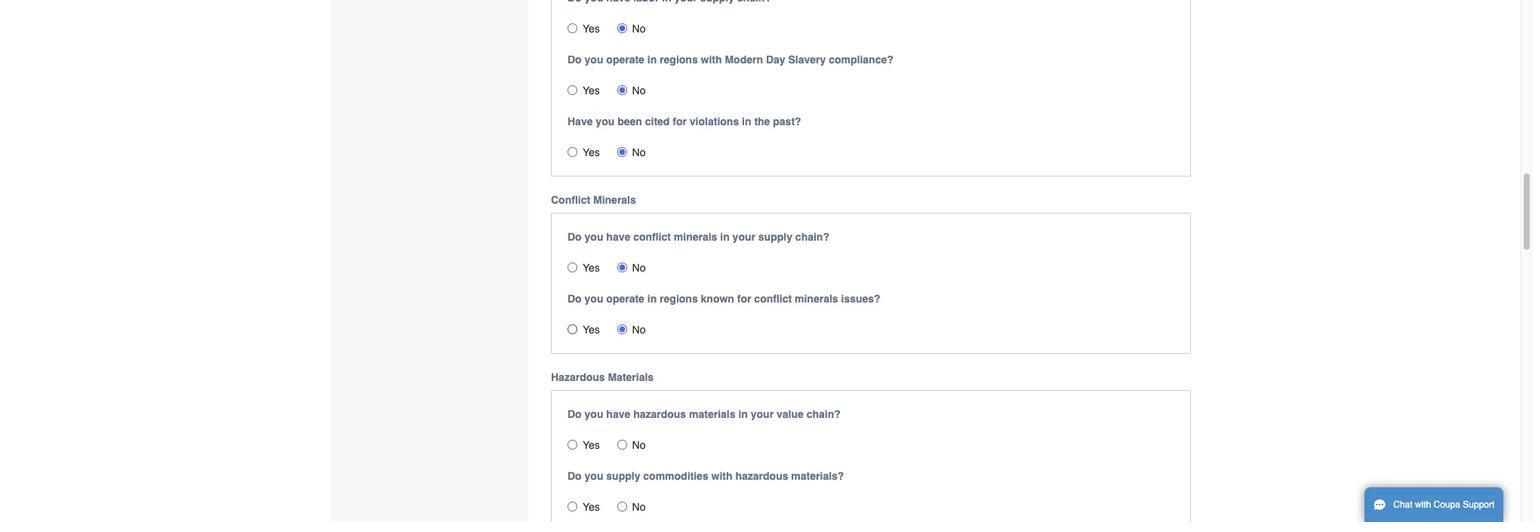 Task type: vqa. For each thing, say whether or not it's contained in the screenshot.
"past?"
yes



Task type: locate. For each thing, give the bounding box(es) containing it.
conflict down minerals
[[633, 231, 671, 243]]

minerals
[[674, 231, 717, 243], [795, 293, 838, 305]]

2 do from the top
[[568, 231, 582, 243]]

chain?
[[795, 231, 829, 243], [807, 408, 841, 420]]

issues?
[[841, 293, 881, 305]]

no for do you supply commodities with hazardous materials?
[[632, 501, 646, 513]]

no
[[632, 22, 646, 35], [632, 84, 646, 96], [632, 146, 646, 158], [632, 262, 646, 274], [632, 324, 646, 336], [632, 439, 646, 451], [632, 501, 646, 513]]

minerals left issues?
[[795, 293, 838, 305]]

no for have you been cited for violations in the past?
[[632, 146, 646, 158]]

1 horizontal spatial supply
[[758, 231, 792, 243]]

3 yes from the top
[[583, 146, 600, 158]]

None radio
[[617, 147, 627, 157], [568, 324, 577, 334], [617, 324, 627, 334], [568, 502, 577, 512], [617, 147, 627, 157], [568, 324, 577, 334], [617, 324, 627, 334], [568, 502, 577, 512]]

supply
[[758, 231, 792, 243], [606, 470, 640, 482]]

2 no from the top
[[632, 84, 646, 96]]

no for do you have conflict minerals in your supply chain?
[[632, 262, 646, 274]]

chat with coupa support button
[[1365, 488, 1504, 522]]

1 vertical spatial hazardous
[[736, 470, 788, 482]]

no for do you operate in regions known for conflict minerals issues?
[[632, 324, 646, 336]]

7 no from the top
[[632, 501, 646, 513]]

minerals up "known" on the bottom left of the page
[[674, 231, 717, 243]]

do for do you supply commodities with hazardous materials?
[[568, 470, 582, 482]]

4 yes from the top
[[583, 262, 600, 274]]

2 vertical spatial with
[[1415, 500, 1431, 510]]

1 regions from the top
[[660, 53, 698, 65]]

regions
[[660, 53, 698, 65], [660, 293, 698, 305]]

1 do from the top
[[568, 53, 582, 65]]

0 vertical spatial minerals
[[674, 231, 717, 243]]

conflict
[[551, 194, 590, 206]]

1 have from the top
[[606, 231, 630, 243]]

materials?
[[791, 470, 844, 482]]

6 yes from the top
[[583, 439, 600, 451]]

4 do from the top
[[568, 408, 582, 420]]

you for do you have conflict minerals in your supply chain?
[[585, 231, 603, 243]]

1 horizontal spatial conflict
[[754, 293, 792, 305]]

7 yes from the top
[[583, 501, 600, 513]]

5 yes from the top
[[583, 324, 600, 336]]

0 horizontal spatial supply
[[606, 470, 640, 482]]

conflict
[[633, 231, 671, 243], [754, 293, 792, 305]]

with inside the chat with coupa support button
[[1415, 500, 1431, 510]]

2 have from the top
[[606, 408, 630, 420]]

hazardous
[[633, 408, 686, 420], [736, 470, 788, 482]]

0 horizontal spatial minerals
[[674, 231, 717, 243]]

with left modern
[[701, 53, 722, 65]]

you
[[585, 53, 603, 65], [596, 115, 615, 127], [585, 231, 603, 243], [585, 293, 603, 305], [585, 408, 603, 420], [585, 470, 603, 482]]

1 operate from the top
[[606, 53, 645, 65]]

do you have hazardous materials in your value chain?
[[568, 408, 841, 420]]

with right commodities
[[711, 470, 733, 482]]

have for hazardous
[[606, 408, 630, 420]]

have
[[606, 231, 630, 243], [606, 408, 630, 420]]

with
[[701, 53, 722, 65], [711, 470, 733, 482], [1415, 500, 1431, 510]]

for right cited
[[673, 115, 687, 127]]

0 vertical spatial chain?
[[795, 231, 829, 243]]

0 vertical spatial for
[[673, 115, 687, 127]]

known
[[701, 293, 734, 305]]

your
[[733, 231, 756, 243], [751, 408, 774, 420]]

chain? for do you have conflict minerals in your supply chain?
[[795, 231, 829, 243]]

hazardous left materials?
[[736, 470, 788, 482]]

hazardous down materials
[[633, 408, 686, 420]]

conflict right "known" on the bottom left of the page
[[754, 293, 792, 305]]

chain? for do you have hazardous materials in your value chain?
[[807, 408, 841, 420]]

for right "known" on the bottom left of the page
[[737, 293, 751, 305]]

2 operate from the top
[[606, 293, 645, 305]]

1 vertical spatial for
[[737, 293, 751, 305]]

1 vertical spatial minerals
[[795, 293, 838, 305]]

chat
[[1394, 500, 1413, 510]]

3 no from the top
[[632, 146, 646, 158]]

1 yes from the top
[[583, 22, 600, 35]]

no for do you operate in regions with modern day slavery compliance?
[[632, 84, 646, 96]]

2 regions from the top
[[660, 293, 698, 305]]

4 no from the top
[[632, 262, 646, 274]]

have you been cited for violations in the past?
[[568, 115, 801, 127]]

2 yes from the top
[[583, 84, 600, 96]]

5 no from the top
[[632, 324, 646, 336]]

0 vertical spatial have
[[606, 231, 630, 243]]

for
[[673, 115, 687, 127], [737, 293, 751, 305]]

compliance?
[[829, 53, 893, 65]]

1 vertical spatial regions
[[660, 293, 698, 305]]

regions for known
[[660, 293, 698, 305]]

you for do you have hazardous materials in your value chain?
[[585, 408, 603, 420]]

regions up have you been cited for violations in the past?
[[660, 53, 698, 65]]

your up the do you operate in regions known for conflict minerals issues?
[[733, 231, 756, 243]]

1 vertical spatial have
[[606, 408, 630, 420]]

0 vertical spatial your
[[733, 231, 756, 243]]

0 vertical spatial hazardous
[[633, 408, 686, 420]]

commodities
[[643, 470, 709, 482]]

1 vertical spatial operate
[[606, 293, 645, 305]]

0 horizontal spatial conflict
[[633, 231, 671, 243]]

in
[[647, 53, 657, 65], [742, 115, 751, 127], [720, 231, 730, 243], [647, 293, 657, 305], [738, 408, 748, 420]]

yes
[[583, 22, 600, 35], [583, 84, 600, 96], [583, 146, 600, 158], [583, 262, 600, 274], [583, 324, 600, 336], [583, 439, 600, 451], [583, 501, 600, 513]]

do for do you operate in regions with modern day slavery compliance?
[[568, 53, 582, 65]]

operate
[[606, 53, 645, 65], [606, 293, 645, 305]]

0 vertical spatial operate
[[606, 53, 645, 65]]

you for do you operate in regions with modern day slavery compliance?
[[585, 53, 603, 65]]

3 do from the top
[[568, 293, 582, 305]]

regions left "known" on the bottom left of the page
[[660, 293, 698, 305]]

have down materials
[[606, 408, 630, 420]]

0 vertical spatial regions
[[660, 53, 698, 65]]

1 vertical spatial your
[[751, 408, 774, 420]]

5 do from the top
[[568, 470, 582, 482]]

you for do you operate in regions known for conflict minerals issues?
[[585, 293, 603, 305]]

1 vertical spatial chain?
[[807, 408, 841, 420]]

None radio
[[568, 23, 577, 33], [617, 23, 627, 33], [568, 85, 577, 95], [617, 85, 627, 95], [568, 147, 577, 157], [568, 262, 577, 272], [617, 262, 627, 272], [568, 440, 577, 450], [617, 440, 627, 450], [617, 502, 627, 512], [568, 23, 577, 33], [617, 23, 627, 33], [568, 85, 577, 95], [617, 85, 627, 95], [568, 147, 577, 157], [568, 262, 577, 272], [617, 262, 627, 272], [568, 440, 577, 450], [617, 440, 627, 450], [617, 502, 627, 512]]

hazardous materials
[[551, 371, 654, 383]]

do for do you have hazardous materials in your value chain?
[[568, 408, 582, 420]]

1 vertical spatial supply
[[606, 470, 640, 482]]

violations
[[690, 115, 739, 127]]

0 horizontal spatial for
[[673, 115, 687, 127]]

0 vertical spatial conflict
[[633, 231, 671, 243]]

cited
[[645, 115, 670, 127]]

with right chat
[[1415, 500, 1431, 510]]

yes for do you have conflict minerals in your supply chain?
[[583, 262, 600, 274]]

your for value
[[751, 408, 774, 420]]

1 vertical spatial with
[[711, 470, 733, 482]]

have down minerals
[[606, 231, 630, 243]]

your left value
[[751, 408, 774, 420]]

6 no from the top
[[632, 439, 646, 451]]

do
[[568, 53, 582, 65], [568, 231, 582, 243], [568, 293, 582, 305], [568, 408, 582, 420], [568, 470, 582, 482]]



Task type: describe. For each thing, give the bounding box(es) containing it.
chat with coupa support
[[1394, 500, 1495, 510]]

you for do you supply commodities with hazardous materials?
[[585, 470, 603, 482]]

in up cited
[[647, 53, 657, 65]]

yes for do you supply commodities with hazardous materials?
[[583, 501, 600, 513]]

0 vertical spatial with
[[701, 53, 722, 65]]

in left "known" on the bottom left of the page
[[647, 293, 657, 305]]

materials
[[608, 371, 654, 383]]

yes for do you have hazardous materials in your value chain?
[[583, 439, 600, 451]]

materials
[[689, 408, 736, 420]]

day
[[766, 53, 785, 65]]

in up the do you operate in regions known for conflict minerals issues?
[[720, 231, 730, 243]]

do for do you have conflict minerals in your supply chain?
[[568, 231, 582, 243]]

1 vertical spatial conflict
[[754, 293, 792, 305]]

value
[[777, 408, 804, 420]]

do for do you operate in regions known for conflict minerals issues?
[[568, 293, 582, 305]]

in left the
[[742, 115, 751, 127]]

0 vertical spatial supply
[[758, 231, 792, 243]]

have for conflict
[[606, 231, 630, 243]]

the
[[754, 115, 770, 127]]

operate for do you operate in regions known for conflict minerals issues?
[[606, 293, 645, 305]]

regions for with
[[660, 53, 698, 65]]

yes for have you been cited for violations in the past?
[[583, 146, 600, 158]]

0 horizontal spatial hazardous
[[633, 408, 686, 420]]

do you supply commodities with hazardous materials?
[[568, 470, 844, 482]]

past?
[[773, 115, 801, 127]]

yes for do you operate in regions with modern day slavery compliance?
[[583, 84, 600, 96]]

1 no from the top
[[632, 22, 646, 35]]

yes for do you operate in regions known for conflict minerals issues?
[[583, 324, 600, 336]]

minerals
[[593, 194, 636, 206]]

your for supply
[[733, 231, 756, 243]]

1 horizontal spatial hazardous
[[736, 470, 788, 482]]

do you have conflict minerals in your supply chain?
[[568, 231, 829, 243]]

have
[[568, 115, 593, 127]]

in right materials
[[738, 408, 748, 420]]

hazardous
[[551, 371, 605, 383]]

modern
[[725, 53, 763, 65]]

you for have you been cited for violations in the past?
[[596, 115, 615, 127]]

slavery
[[788, 53, 826, 65]]

do you operate in regions with modern day slavery compliance?
[[568, 53, 893, 65]]

support
[[1463, 500, 1495, 510]]

1 horizontal spatial minerals
[[795, 293, 838, 305]]

1 horizontal spatial for
[[737, 293, 751, 305]]

no for do you have hazardous materials in your value chain?
[[632, 439, 646, 451]]

operate for do you operate in regions with modern day slavery compliance?
[[606, 53, 645, 65]]

conflict minerals
[[551, 194, 636, 206]]

do you operate in regions known for conflict minerals issues?
[[568, 293, 881, 305]]

coupa
[[1434, 500, 1461, 510]]

been
[[618, 115, 642, 127]]



